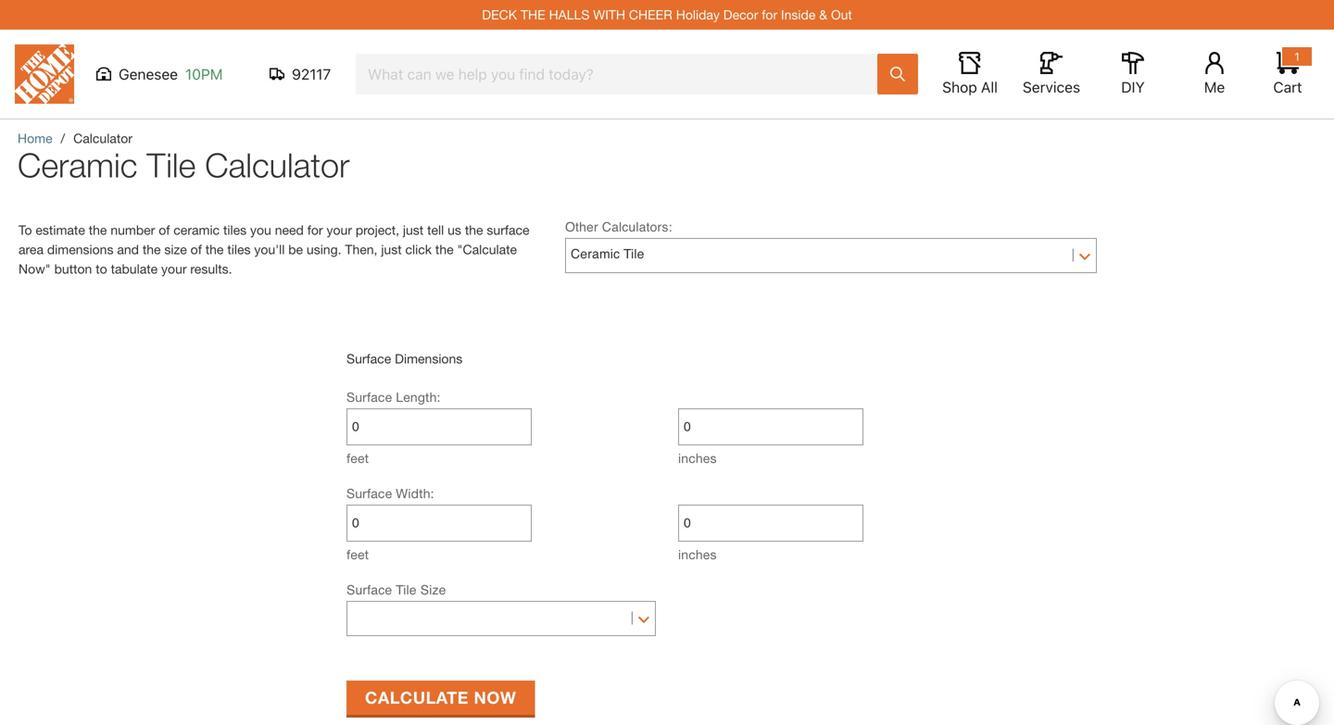 Task type: vqa. For each thing, say whether or not it's contained in the screenshot.
just
yes



Task type: describe. For each thing, give the bounding box(es) containing it.
tile for surface tile size
[[396, 583, 417, 598]]

ceramic inside popup button
[[571, 247, 620, 261]]

cart 1
[[1273, 50, 1302, 96]]

surface width:
[[346, 486, 434, 501]]

0 vertical spatial tiles
[[223, 222, 247, 238]]

the up dimensions
[[89, 222, 107, 238]]

for inside to estimate the number of ceramic tiles you need    for your project, just tell us the surface area dimensions    and the size of the tiles you'll be using. then, just click    the "calculate now" button to tabulate your results.
[[307, 222, 323, 238]]

surface for surface tile size
[[346, 583, 392, 598]]

2 inches from the top
[[678, 547, 717, 562]]

be
[[288, 242, 303, 257]]

shop
[[942, 78, 977, 96]]

1 vertical spatial tiles
[[227, 242, 251, 257]]

now"
[[19, 261, 51, 277]]

1
[[1294, 50, 1300, 63]]

project,
[[356, 222, 399, 238]]

using.
[[307, 242, 341, 257]]

1 vertical spatial your
[[161, 261, 187, 277]]

the
[[521, 7, 545, 22]]

need
[[275, 222, 304, 238]]

width:
[[396, 486, 434, 501]]

cart
[[1273, 78, 1302, 96]]

tell
[[427, 222, 444, 238]]

calculate now button
[[346, 681, 535, 715]]

genesee
[[119, 65, 178, 83]]

calculate now
[[365, 688, 516, 708]]

and
[[117, 242, 139, 257]]

1 horizontal spatial your
[[327, 222, 352, 238]]

What can we help you find today? search field
[[368, 55, 876, 94]]

halls
[[549, 7, 590, 22]]

number
[[111, 222, 155, 238]]

10pm
[[185, 65, 223, 83]]

holiday
[[676, 7, 720, 22]]

feet for surface length:
[[346, 451, 369, 466]]

1 horizontal spatial calculator
[[205, 145, 350, 184]]

the right us
[[465, 222, 483, 238]]

deck
[[482, 7, 517, 22]]

you
[[250, 222, 271, 238]]

surface length:
[[346, 390, 441, 405]]

home / calculator ceramic tile calculator
[[18, 131, 350, 184]]

other
[[565, 220, 598, 234]]

surface dimensions
[[346, 351, 463, 366]]

cheer
[[629, 7, 672, 22]]

1 horizontal spatial just
[[403, 222, 424, 238]]

1 vertical spatial of
[[191, 242, 202, 257]]

calculate
[[365, 688, 469, 708]]

1 inches from the top
[[678, 451, 717, 466]]

shop all button
[[940, 52, 1000, 96]]

ceramic tile button
[[571, 240, 1091, 268]]

diy
[[1121, 78, 1145, 96]]

deck the halls with cheer holiday decor for inside & out link
[[482, 7, 852, 22]]

surface for surface length:
[[346, 390, 392, 405]]

the right and at the top of the page
[[143, 242, 161, 257]]

to
[[19, 222, 32, 238]]

surface for surface width:
[[346, 486, 392, 501]]

us
[[448, 222, 461, 238]]

deck the halls with cheer holiday decor for inside & out
[[482, 7, 852, 22]]

other calculators:
[[565, 220, 672, 234]]

tile inside 'home / calculator ceramic tile calculator'
[[147, 145, 196, 184]]



Task type: locate. For each thing, give the bounding box(es) containing it.
surface
[[346, 351, 391, 366], [346, 390, 392, 405], [346, 486, 392, 501], [346, 583, 392, 598]]

the home depot logo image
[[15, 44, 74, 104]]

1 vertical spatial for
[[307, 222, 323, 238]]

calculator right /
[[73, 131, 132, 146]]

button
[[54, 261, 92, 277]]

1 horizontal spatial for
[[762, 7, 777, 22]]

1 vertical spatial tile
[[624, 247, 644, 261]]

the
[[89, 222, 107, 238], [465, 222, 483, 238], [143, 242, 161, 257], [205, 242, 224, 257], [435, 242, 454, 257]]

for up "using."
[[307, 222, 323, 238]]

click
[[405, 242, 432, 257]]

inches
[[678, 451, 717, 466], [678, 547, 717, 562]]

tile up ceramic
[[147, 145, 196, 184]]

with
[[593, 7, 625, 22]]

2 horizontal spatial tile
[[624, 247, 644, 261]]

2 vertical spatial tile
[[396, 583, 417, 598]]

results.
[[190, 261, 232, 277]]

1 vertical spatial just
[[381, 242, 402, 257]]

ceramic tile
[[571, 247, 644, 261]]

for left inside
[[762, 7, 777, 22]]

surface tile size
[[346, 583, 446, 598]]

diy button
[[1103, 52, 1163, 96]]

you'll
[[254, 242, 285, 257]]

out
[[831, 7, 852, 22]]

to
[[96, 261, 107, 277]]

None number field
[[352, 409, 526, 445], [684, 409, 858, 445], [352, 506, 526, 541], [684, 506, 858, 541], [352, 409, 526, 445], [684, 409, 858, 445], [352, 506, 526, 541], [684, 506, 858, 541]]

1 vertical spatial ceramic
[[571, 247, 620, 261]]

1 horizontal spatial of
[[191, 242, 202, 257]]

services button
[[1022, 52, 1081, 96]]

tile for ceramic tile
[[624, 247, 644, 261]]

surface left "width:"
[[346, 486, 392, 501]]

for
[[762, 7, 777, 22], [307, 222, 323, 238]]

just up click at the top left of the page
[[403, 222, 424, 238]]

decor
[[723, 7, 758, 22]]

1 surface from the top
[[346, 351, 391, 366]]

surface left length:
[[346, 390, 392, 405]]

92117
[[292, 65, 331, 83]]

ceramic down the other
[[571, 247, 620, 261]]

2 feet from the top
[[346, 547, 369, 562]]

1 horizontal spatial tile
[[396, 583, 417, 598]]

tiles down you
[[227, 242, 251, 257]]

shop all
[[942, 78, 998, 96]]

0 vertical spatial of
[[159, 222, 170, 238]]

&
[[819, 7, 827, 22]]

feet
[[346, 451, 369, 466], [346, 547, 369, 562]]

"calculate
[[457, 242, 517, 257]]

length:
[[396, 390, 441, 405]]

/
[[61, 131, 65, 146]]

to estimate the number of ceramic tiles you need    for your project, just tell us the surface area dimensions    and the size of the tiles you'll be using. then, just click    the "calculate now" button to tabulate your results.
[[19, 222, 530, 277]]

services
[[1023, 78, 1080, 96]]

tile inside popup button
[[624, 247, 644, 261]]

feet for surface width:
[[346, 547, 369, 562]]

the down the tell
[[435, 242, 454, 257]]

tile down "calculators:"
[[624, 247, 644, 261]]

then,
[[345, 242, 377, 257]]

your down size
[[161, 261, 187, 277]]

4 surface from the top
[[346, 583, 392, 598]]

feet up surface tile size
[[346, 547, 369, 562]]

0 horizontal spatial ceramic
[[18, 145, 137, 184]]

3 surface from the top
[[346, 486, 392, 501]]

area
[[19, 242, 44, 257]]

ceramic
[[18, 145, 137, 184], [571, 247, 620, 261]]

0 horizontal spatial calculator
[[73, 131, 132, 146]]

92117 button
[[270, 65, 334, 83]]

calculator up need
[[205, 145, 350, 184]]

0 vertical spatial inches
[[678, 451, 717, 466]]

estimate
[[36, 222, 85, 238]]

0 vertical spatial your
[[327, 222, 352, 238]]

me
[[1204, 78, 1225, 96]]

genesee 10pm
[[119, 65, 223, 83]]

home link
[[18, 131, 52, 146]]

surface
[[487, 222, 530, 238]]

1 vertical spatial feet
[[346, 547, 369, 562]]

of down ceramic
[[191, 242, 202, 257]]

ceramic
[[174, 222, 220, 238]]

0 horizontal spatial of
[[159, 222, 170, 238]]

calculators:
[[602, 220, 672, 234]]

just
[[403, 222, 424, 238], [381, 242, 402, 257]]

size
[[164, 242, 187, 257]]

2 surface from the top
[[346, 390, 392, 405]]

1 horizontal spatial ceramic
[[571, 247, 620, 261]]

surface left the size
[[346, 583, 392, 598]]

0 horizontal spatial just
[[381, 242, 402, 257]]

dimensions
[[395, 351, 463, 366]]

0 horizontal spatial tile
[[147, 145, 196, 184]]

0 vertical spatial for
[[762, 7, 777, 22]]

of
[[159, 222, 170, 238], [191, 242, 202, 257]]

0 vertical spatial tile
[[147, 145, 196, 184]]

ceramic up estimate
[[18, 145, 137, 184]]

tabulate
[[111, 261, 158, 277]]

now
[[474, 688, 516, 708]]

just down project,
[[381, 242, 402, 257]]

surface up "surface length:"
[[346, 351, 391, 366]]

of up size
[[159, 222, 170, 238]]

tile left the size
[[396, 583, 417, 598]]

1 feet from the top
[[346, 451, 369, 466]]

your up "using."
[[327, 222, 352, 238]]

me button
[[1185, 52, 1244, 96]]

tiles
[[223, 222, 247, 238], [227, 242, 251, 257]]

home
[[18, 131, 52, 146]]

all
[[981, 78, 998, 96]]

0 vertical spatial just
[[403, 222, 424, 238]]

0 vertical spatial feet
[[346, 451, 369, 466]]

calculator
[[73, 131, 132, 146], [205, 145, 350, 184]]

ceramic inside 'home / calculator ceramic tile calculator'
[[18, 145, 137, 184]]

0 vertical spatial ceramic
[[18, 145, 137, 184]]

0 horizontal spatial for
[[307, 222, 323, 238]]

1 vertical spatial inches
[[678, 547, 717, 562]]

your
[[327, 222, 352, 238], [161, 261, 187, 277]]

tiles left you
[[223, 222, 247, 238]]

surface for surface dimensions
[[346, 351, 391, 366]]

dimensions
[[47, 242, 113, 257]]

0 horizontal spatial your
[[161, 261, 187, 277]]

size
[[420, 583, 446, 598]]

inside
[[781, 7, 816, 22]]

tile
[[147, 145, 196, 184], [624, 247, 644, 261], [396, 583, 417, 598]]

feet up surface width:
[[346, 451, 369, 466]]

the up results.
[[205, 242, 224, 257]]



